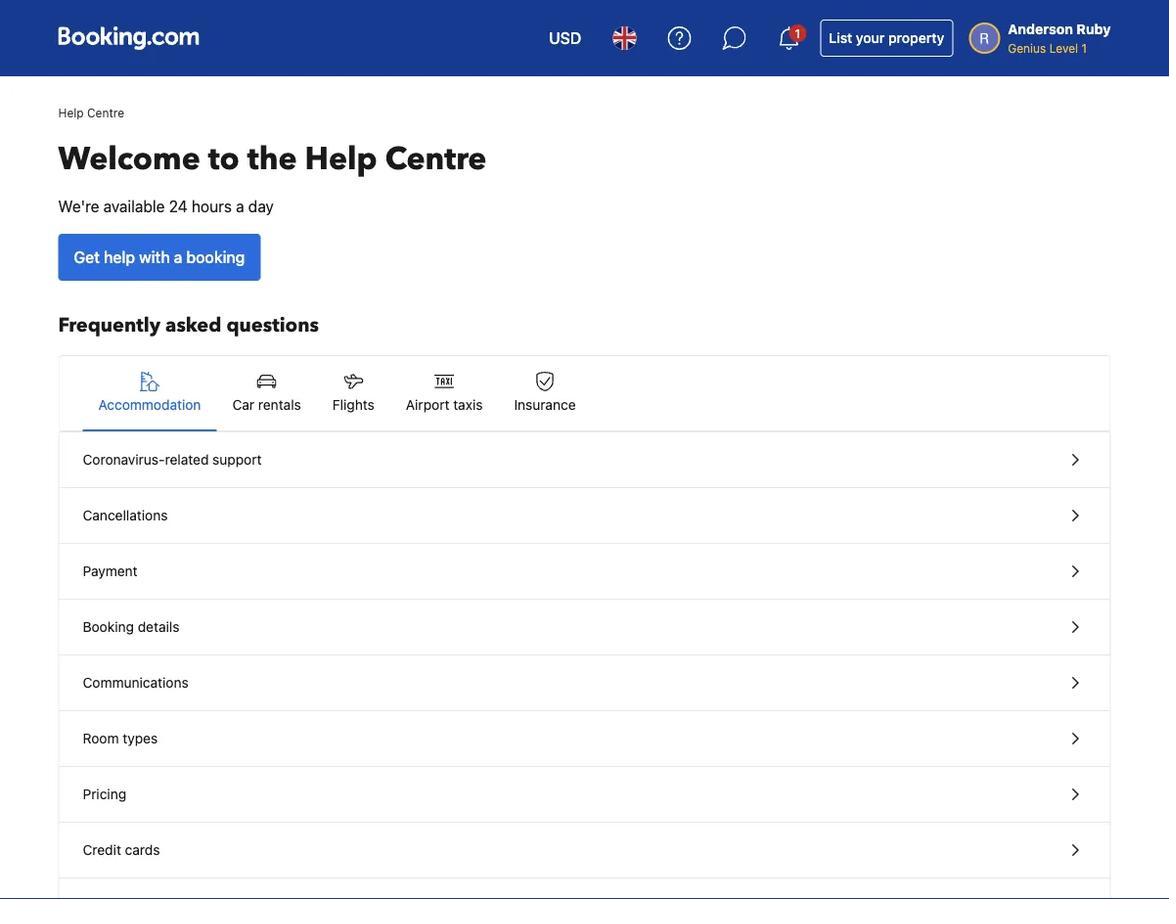 Task type: describe. For each thing, give the bounding box(es) containing it.
to
[[208, 138, 240, 181]]

payment
[[83, 563, 138, 580]]

booking
[[83, 619, 134, 635]]

0 horizontal spatial centre
[[87, 106, 124, 119]]

taxis
[[454, 397, 483, 413]]

ruby
[[1077, 21, 1112, 37]]

room types
[[83, 731, 158, 747]]

with
[[139, 248, 170, 267]]

insurance
[[514, 397, 576, 413]]

asked
[[166, 312, 222, 339]]

booking details
[[83, 619, 180, 635]]

usd button
[[538, 15, 594, 62]]

anderson ruby genius level 1
[[1009, 21, 1112, 55]]

communications button
[[59, 656, 1111, 712]]

coronavirus-
[[83, 452, 165, 468]]

help
[[104, 248, 135, 267]]

accommodation
[[98, 397, 201, 413]]

1 vertical spatial centre
[[385, 138, 487, 181]]

tab list containing accommodation
[[59, 356, 1111, 433]]

rentals
[[258, 397, 301, 413]]

types
[[123, 731, 158, 747]]

room
[[83, 731, 119, 747]]

details
[[138, 619, 180, 635]]

room types button
[[59, 712, 1111, 768]]

genius
[[1009, 41, 1047, 55]]

car rentals
[[232, 397, 301, 413]]

communications
[[83, 675, 189, 691]]

0 horizontal spatial help
[[58, 106, 84, 119]]

we're
[[58, 197, 99, 216]]

get help with a booking button
[[58, 234, 261, 281]]

booking
[[186, 248, 245, 267]]

booking.com online hotel reservations image
[[58, 26, 199, 50]]

a inside button
[[174, 248, 183, 267]]

1 vertical spatial help
[[305, 138, 378, 181]]



Task type: vqa. For each thing, say whether or not it's contained in the screenshot.
Ruby
yes



Task type: locate. For each thing, give the bounding box(es) containing it.
usd
[[549, 29, 582, 47]]

help right the on the top left of the page
[[305, 138, 378, 181]]

1 right level
[[1082, 41, 1088, 55]]

airport taxis button
[[390, 356, 499, 431]]

welcome
[[58, 138, 200, 181]]

1 horizontal spatial help
[[305, 138, 378, 181]]

centre
[[87, 106, 124, 119], [385, 138, 487, 181]]

we're available 24 hours a day
[[58, 197, 274, 216]]

anderson
[[1009, 21, 1074, 37]]

level
[[1050, 41, 1079, 55]]

flights
[[333, 397, 375, 413]]

cancellations
[[83, 508, 168, 524]]

1 horizontal spatial a
[[236, 197, 244, 216]]

0 vertical spatial 1
[[795, 26, 801, 40]]

airport
[[406, 397, 450, 413]]

0 vertical spatial help
[[58, 106, 84, 119]]

cancellations button
[[59, 489, 1111, 544]]

welcome to the help centre
[[58, 138, 487, 181]]

a
[[236, 197, 244, 216], [174, 248, 183, 267]]

day
[[248, 197, 274, 216]]

coronavirus-related support button
[[59, 433, 1111, 489]]

help
[[58, 106, 84, 119], [305, 138, 378, 181]]

frequently
[[58, 312, 161, 339]]

1 left 'list'
[[795, 26, 801, 40]]

airport taxis
[[406, 397, 483, 413]]

0 vertical spatial a
[[236, 197, 244, 216]]

frequently asked questions
[[58, 312, 319, 339]]

get
[[74, 248, 100, 267]]

available
[[103, 197, 165, 216]]

credit cards button
[[59, 823, 1111, 879]]

support
[[213, 452, 262, 468]]

pricing
[[83, 787, 126, 803]]

accommodation button
[[83, 356, 217, 431]]

list
[[829, 30, 853, 46]]

insurance button
[[499, 356, 592, 431]]

pricing button
[[59, 768, 1111, 823]]

credit cards
[[83, 842, 160, 859]]

payment button
[[59, 544, 1111, 600]]

the
[[248, 138, 297, 181]]

1 vertical spatial a
[[174, 248, 183, 267]]

flights button
[[317, 356, 390, 431]]

credit
[[83, 842, 121, 859]]

get help with a booking
[[74, 248, 245, 267]]

cards
[[125, 842, 160, 859]]

car
[[232, 397, 255, 413]]

0 horizontal spatial 1
[[795, 26, 801, 40]]

booking details button
[[59, 600, 1111, 656]]

coronavirus-related support
[[83, 452, 262, 468]]

a left day
[[236, 197, 244, 216]]

1 vertical spatial 1
[[1082, 41, 1088, 55]]

1 inside anderson ruby genius level 1
[[1082, 41, 1088, 55]]

1 button
[[766, 15, 813, 62]]

property
[[889, 30, 945, 46]]

a right with
[[174, 248, 183, 267]]

tab list
[[59, 356, 1111, 433]]

list your property link
[[821, 20, 954, 57]]

0 horizontal spatial a
[[174, 248, 183, 267]]

24
[[169, 197, 188, 216]]

help centre
[[58, 106, 124, 119]]

questions
[[227, 312, 319, 339]]

your
[[857, 30, 885, 46]]

1 horizontal spatial 1
[[1082, 41, 1088, 55]]

hours
[[192, 197, 232, 216]]

car rentals button
[[217, 356, 317, 431]]

1 inside button
[[795, 26, 801, 40]]

1 horizontal spatial centre
[[385, 138, 487, 181]]

1
[[795, 26, 801, 40], [1082, 41, 1088, 55]]

help up welcome
[[58, 106, 84, 119]]

related
[[165, 452, 209, 468]]

0 vertical spatial centre
[[87, 106, 124, 119]]

list your property
[[829, 30, 945, 46]]



